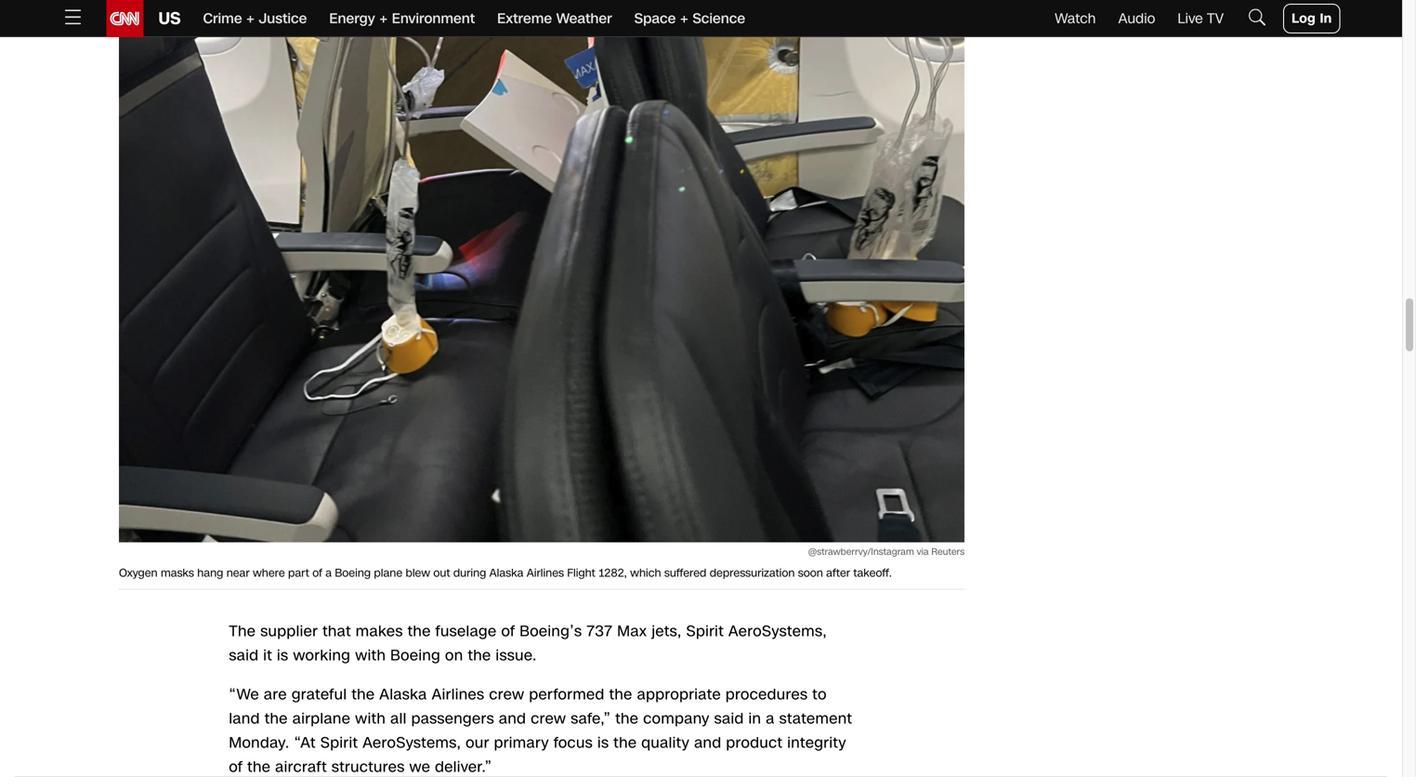 Task type: vqa. For each thing, say whether or not it's contained in the screenshot.
said within the '"WE ARE GRATEFUL THE ALASKA AIRLINES CREW PERFORMED THE APPROPRIATE PROCEDURES TO LAND THE AIRPLANE WITH ALL PASSENGERS AND CREW SAFE," THE COMPANY SAID IN A STATEMENT MONDAY. "AT SPIRIT AEROSYSTEMS, OUR PRIMARY FOCUS IS THE QUALITY AND PRODUCT INTEGRITY OF THE AIRCRAFT STRUCTURES WE DELIVER."'
yes



Task type: locate. For each thing, give the bounding box(es) containing it.
the up safe,"
[[609, 684, 633, 705]]

the right makes
[[408, 621, 431, 642]]

0 horizontal spatial airlines
[[432, 684, 485, 705]]

1 horizontal spatial spirit
[[686, 621, 724, 642]]

+ right "crime"
[[246, 9, 255, 28]]

1 horizontal spatial a
[[766, 708, 775, 729]]

0 vertical spatial and
[[499, 708, 526, 729]]

live
[[1178, 9, 1203, 28]]

3 + from the left
[[680, 9, 689, 28]]

airlines left flight
[[527, 565, 564, 581]]

environment
[[392, 9, 475, 28]]

+ for crime
[[246, 9, 255, 28]]

alaska up all
[[380, 684, 427, 705]]

crime + justice link
[[203, 0, 307, 37]]

1 horizontal spatial of
[[313, 565, 322, 581]]

1 vertical spatial boeing
[[391, 645, 441, 666]]

1282,
[[599, 565, 627, 581]]

1 horizontal spatial crew
[[531, 708, 566, 729]]

performed
[[529, 684, 605, 705]]

aerosystems, inside the supplier that makes the fuselage of boeing's 737 max jets, spirit aerosystems, said it is working with boeing on the issue.
[[729, 621, 827, 642]]

0 horizontal spatial aerosystems,
[[363, 733, 461, 754]]

is right it
[[277, 645, 289, 666]]

0 vertical spatial of
[[313, 565, 322, 581]]

crew down performed on the left bottom of the page
[[531, 708, 566, 729]]

aircraft
[[275, 757, 327, 777]]

crew down the issue.
[[489, 684, 525, 705]]

0 horizontal spatial a
[[326, 565, 332, 581]]

energy + environment link
[[329, 0, 475, 37]]

we
[[409, 757, 431, 777]]

1 horizontal spatial alaska
[[490, 565, 524, 581]]

energy
[[329, 9, 375, 28]]

spirit inside "we are grateful the alaska airlines crew performed the appropriate procedures to land the airplane with all passengers and crew safe," the company said in a statement monday. "at spirit aerosystems, our primary focus is the quality and product integrity of the aircraft structures we deliver."
[[320, 733, 358, 754]]

the supplier that makes the fuselage of boeing's 737 max jets, spirit aerosystems, said it is working with boeing on the issue.
[[229, 621, 827, 666]]

max
[[617, 621, 647, 642]]

of inside the supplier that makes the fuselage of boeing's 737 max jets, spirit aerosystems, said it is working with boeing on the issue.
[[501, 621, 515, 642]]

audio
[[1119, 9, 1156, 28]]

blew
[[406, 565, 430, 581]]

"we
[[229, 684, 259, 705]]

0 horizontal spatial crew
[[489, 684, 525, 705]]

masks
[[161, 565, 194, 581]]

+ inside "link"
[[680, 9, 689, 28]]

2 + from the left
[[379, 9, 388, 28]]

airlines up the passengers
[[432, 684, 485, 705]]

makes
[[356, 621, 403, 642]]

extreme weather
[[497, 9, 612, 28]]

boeing left on
[[391, 645, 441, 666]]

+ right space
[[680, 9, 689, 28]]

near
[[227, 565, 250, 581]]

1 vertical spatial spirit
[[320, 733, 358, 754]]

science
[[693, 9, 746, 28]]

2 with from the top
[[355, 708, 386, 729]]

0 horizontal spatial +
[[246, 9, 255, 28]]

1 horizontal spatial +
[[379, 9, 388, 28]]

space
[[635, 9, 676, 28]]

said
[[229, 645, 259, 666], [714, 708, 744, 729]]

0 horizontal spatial said
[[229, 645, 259, 666]]

flight
[[567, 565, 596, 581]]

our
[[466, 733, 490, 754]]

said left in
[[714, 708, 744, 729]]

space + science
[[635, 9, 746, 28]]

out
[[434, 565, 450, 581]]

0 horizontal spatial alaska
[[380, 684, 427, 705]]

a inside "we are grateful the alaska airlines crew performed the appropriate procedures to land the airplane with all passengers and crew safe," the company said in a statement monday. "at spirit aerosystems, our primary focus is the quality and product integrity of the aircraft structures we deliver."
[[766, 708, 775, 729]]

0 horizontal spatial spirit
[[320, 733, 358, 754]]

1 + from the left
[[246, 9, 255, 28]]

1 horizontal spatial is
[[598, 733, 609, 754]]

1 horizontal spatial aerosystems,
[[729, 621, 827, 642]]

0 vertical spatial with
[[355, 645, 386, 666]]

aerosystems,
[[729, 621, 827, 642], [363, 733, 461, 754]]

the down the monday.
[[247, 757, 271, 777]]

procedures
[[726, 684, 808, 705]]

and
[[499, 708, 526, 729], [694, 733, 722, 754]]

monday.
[[229, 733, 290, 754]]

0 vertical spatial spirit
[[686, 621, 724, 642]]

boeing's
[[520, 621, 582, 642]]

1 vertical spatial of
[[501, 621, 515, 642]]

is inside "we are grateful the alaska airlines crew performed the appropriate procedures to land the airplane with all passengers and crew safe," the company said in a statement monday. "at spirit aerosystems, our primary focus is the quality and product integrity of the aircraft structures we deliver."
[[598, 733, 609, 754]]

appropriate
[[637, 684, 721, 705]]

aerosystems, up the we
[[363, 733, 461, 754]]

0 vertical spatial said
[[229, 645, 259, 666]]

depressurization
[[710, 565, 795, 581]]

part
[[288, 565, 309, 581]]

is down safe,"
[[598, 733, 609, 754]]

spirit right jets,
[[686, 621, 724, 642]]

us
[[158, 7, 181, 30]]

of
[[313, 565, 322, 581], [501, 621, 515, 642], [229, 757, 243, 777]]

said left it
[[229, 645, 259, 666]]

737
[[587, 621, 613, 642]]

2 horizontal spatial +
[[680, 9, 689, 28]]

boeing
[[335, 565, 371, 581], [391, 645, 441, 666]]

and down company
[[694, 733, 722, 754]]

boeing left plane
[[335, 565, 371, 581]]

0 vertical spatial airlines
[[527, 565, 564, 581]]

company
[[643, 708, 710, 729]]

0 horizontal spatial is
[[277, 645, 289, 666]]

safe,"
[[571, 708, 611, 729]]

alaska
[[490, 565, 524, 581], [380, 684, 427, 705]]

justice
[[259, 9, 307, 28]]

focus
[[554, 733, 593, 754]]

2 vertical spatial of
[[229, 757, 243, 777]]

+
[[246, 9, 255, 28], [379, 9, 388, 28], [680, 9, 689, 28]]

1 vertical spatial aerosystems,
[[363, 733, 461, 754]]

crew
[[489, 684, 525, 705], [531, 708, 566, 729]]

the down are
[[265, 708, 288, 729]]

statement
[[780, 708, 853, 729]]

1 vertical spatial crew
[[531, 708, 566, 729]]

with down makes
[[355, 645, 386, 666]]

1 vertical spatial alaska
[[380, 684, 427, 705]]

of up the issue.
[[501, 621, 515, 642]]

0 horizontal spatial of
[[229, 757, 243, 777]]

plane
[[374, 565, 403, 581]]

spirit inside the supplier that makes the fuselage of boeing's 737 max jets, spirit aerosystems, said it is working with boeing on the issue.
[[686, 621, 724, 642]]

primary
[[494, 733, 549, 754]]

land
[[229, 708, 260, 729]]

+ for energy
[[379, 9, 388, 28]]

a right part
[[326, 565, 332, 581]]

spirit down airplane
[[320, 733, 358, 754]]

0 horizontal spatial and
[[499, 708, 526, 729]]

with left all
[[355, 708, 386, 729]]

0 vertical spatial is
[[277, 645, 289, 666]]

and up primary
[[499, 708, 526, 729]]

passengers
[[411, 708, 494, 729]]

alaska right during
[[490, 565, 524, 581]]

1 vertical spatial and
[[694, 733, 722, 754]]

with inside the supplier that makes the fuselage of boeing's 737 max jets, spirit aerosystems, said it is working with boeing on the issue.
[[355, 645, 386, 666]]

aerosystems, down depressurization
[[729, 621, 827, 642]]

a
[[326, 565, 332, 581], [766, 708, 775, 729]]

of right part
[[313, 565, 322, 581]]

1 vertical spatial airlines
[[432, 684, 485, 705]]

with
[[355, 645, 386, 666], [355, 708, 386, 729]]

spirit
[[686, 621, 724, 642], [320, 733, 358, 754]]

boeing inside the supplier that makes the fuselage of boeing's 737 max jets, spirit aerosystems, said it is working with boeing on the issue.
[[391, 645, 441, 666]]

passenger oxygen masks hang from the roof next to a missing window and a portion of a side wall of an alaska airlines flight 1282, which had been bound for ontario, california and suffered depressurization soon after departing, in portland, oregon, u.s., january 5, 2024 in this picture obtained from social media. image
[[119, 0, 965, 542]]

of inside "we are grateful the alaska airlines crew performed the appropriate procedures to land the airplane with all passengers and crew safe," the company said in a statement monday. "at spirit aerosystems, our primary focus is the quality and product integrity of the aircraft structures we deliver."
[[229, 757, 243, 777]]

1 vertical spatial with
[[355, 708, 386, 729]]

watch
[[1055, 9, 1096, 28]]

1 horizontal spatial said
[[714, 708, 744, 729]]

1 vertical spatial a
[[766, 708, 775, 729]]

+ right 'energy'
[[379, 9, 388, 28]]

airlines
[[527, 565, 564, 581], [432, 684, 485, 705]]

a right in
[[766, 708, 775, 729]]

in
[[1320, 9, 1333, 27]]

to
[[813, 684, 827, 705]]

airlines inside "we are grateful the alaska airlines crew performed the appropriate procedures to land the airplane with all passengers and crew safe," the company said in a statement monday. "at spirit aerosystems, our primary focus is the quality and product integrity of the aircraft structures we deliver."
[[432, 684, 485, 705]]

0 horizontal spatial boeing
[[335, 565, 371, 581]]

2 horizontal spatial of
[[501, 621, 515, 642]]

extreme weather link
[[497, 0, 612, 37]]

1 vertical spatial said
[[714, 708, 744, 729]]

@strawberrvy/instagram via reuters
[[809, 545, 965, 558]]

"at
[[294, 733, 316, 754]]

alaska inside "we are grateful the alaska airlines crew performed the appropriate procedures to land the airplane with all passengers and crew safe," the company said in a statement monday. "at spirit aerosystems, our primary focus is the quality and product integrity of the aircraft structures we deliver."
[[380, 684, 427, 705]]

of down the monday.
[[229, 757, 243, 777]]

1 with from the top
[[355, 645, 386, 666]]

0 vertical spatial a
[[326, 565, 332, 581]]

1 vertical spatial is
[[598, 733, 609, 754]]

supplier
[[260, 621, 318, 642]]

product
[[726, 733, 783, 754]]

1 horizontal spatial boeing
[[391, 645, 441, 666]]

is
[[277, 645, 289, 666], [598, 733, 609, 754]]

1 horizontal spatial and
[[694, 733, 722, 754]]

0 vertical spatial aerosystems,
[[729, 621, 827, 642]]



Task type: describe. For each thing, give the bounding box(es) containing it.
grateful
[[292, 684, 347, 705]]

extreme
[[497, 9, 552, 28]]

log in
[[1292, 9, 1333, 27]]

oxygen masks hang near where part of a boeing plane blew out during alaska airlines flight 1282, which suffered depressurization soon after takeoff.
[[119, 565, 892, 581]]

open menu icon image
[[62, 6, 84, 28]]

live tv link
[[1178, 9, 1224, 28]]

after
[[827, 565, 851, 581]]

us link
[[144, 0, 181, 37]]

that
[[323, 621, 351, 642]]

jets,
[[652, 621, 682, 642]]

issue.
[[496, 645, 537, 666]]

search icon image
[[1247, 6, 1269, 28]]

the right "grateful"
[[352, 684, 375, 705]]

aerosystems, inside "we are grateful the alaska airlines crew performed the appropriate procedures to land the airplane with all passengers and crew safe," the company said in a statement monday. "at spirit aerosystems, our primary focus is the quality and product integrity of the aircraft structures we deliver."
[[363, 733, 461, 754]]

hang
[[197, 565, 223, 581]]

the left quality
[[614, 733, 637, 754]]

soon
[[798, 565, 823, 581]]

energy + environment
[[329, 9, 475, 28]]

during
[[453, 565, 486, 581]]

on
[[445, 645, 463, 666]]

integrity
[[788, 733, 847, 754]]

the right safe,"
[[616, 708, 639, 729]]

live tv
[[1178, 9, 1224, 28]]

reuters
[[932, 545, 965, 558]]

is inside the supplier that makes the fuselage of boeing's 737 max jets, spirit aerosystems, said it is working with boeing on the issue.
[[277, 645, 289, 666]]

watch link
[[1055, 9, 1096, 28]]

audio link
[[1119, 9, 1156, 28]]

airplane
[[293, 708, 351, 729]]

structures
[[332, 757, 405, 777]]

quality
[[642, 733, 690, 754]]

weather
[[556, 9, 612, 28]]

0 vertical spatial boeing
[[335, 565, 371, 581]]

of for fuselage
[[501, 621, 515, 642]]

which
[[630, 565, 661, 581]]

suffered
[[665, 565, 707, 581]]

oxygen
[[119, 565, 158, 581]]

of for part
[[313, 565, 322, 581]]

1 horizontal spatial airlines
[[527, 565, 564, 581]]

tv
[[1207, 9, 1224, 28]]

@strawberrvy/instagram
[[809, 545, 915, 558]]

it
[[263, 645, 272, 666]]

deliver."
[[435, 757, 492, 777]]

crime
[[203, 9, 242, 28]]

with inside "we are grateful the alaska airlines crew performed the appropriate procedures to land the airplane with all passengers and crew safe," the company said in a statement monday. "at spirit aerosystems, our primary focus is the quality and product integrity of the aircraft structures we deliver."
[[355, 708, 386, 729]]

log in link
[[1284, 4, 1341, 33]]

log
[[1292, 9, 1316, 27]]

said inside "we are grateful the alaska airlines crew performed the appropriate procedures to land the airplane with all passengers and crew safe," the company said in a statement monday. "at spirit aerosystems, our primary focus is the quality and product integrity of the aircraft structures we deliver."
[[714, 708, 744, 729]]

via
[[917, 545, 929, 558]]

crime + justice
[[203, 9, 307, 28]]

space + science link
[[635, 0, 746, 37]]

fuselage
[[436, 621, 497, 642]]

said inside the supplier that makes the fuselage of boeing's 737 max jets, spirit aerosystems, said it is working with boeing on the issue.
[[229, 645, 259, 666]]

the
[[229, 621, 256, 642]]

takeoff.
[[854, 565, 892, 581]]

all
[[390, 708, 407, 729]]

working
[[293, 645, 351, 666]]

0 vertical spatial alaska
[[490, 565, 524, 581]]

in
[[749, 708, 762, 729]]

are
[[264, 684, 287, 705]]

where
[[253, 565, 285, 581]]

"we are grateful the alaska airlines crew performed the appropriate procedures to land the airplane with all passengers and crew safe," the company said in a statement monday. "at spirit aerosystems, our primary focus is the quality and product integrity of the aircraft structures we deliver."
[[229, 684, 853, 777]]

0 vertical spatial crew
[[489, 684, 525, 705]]

the right on
[[468, 645, 491, 666]]

+ for space
[[680, 9, 689, 28]]



